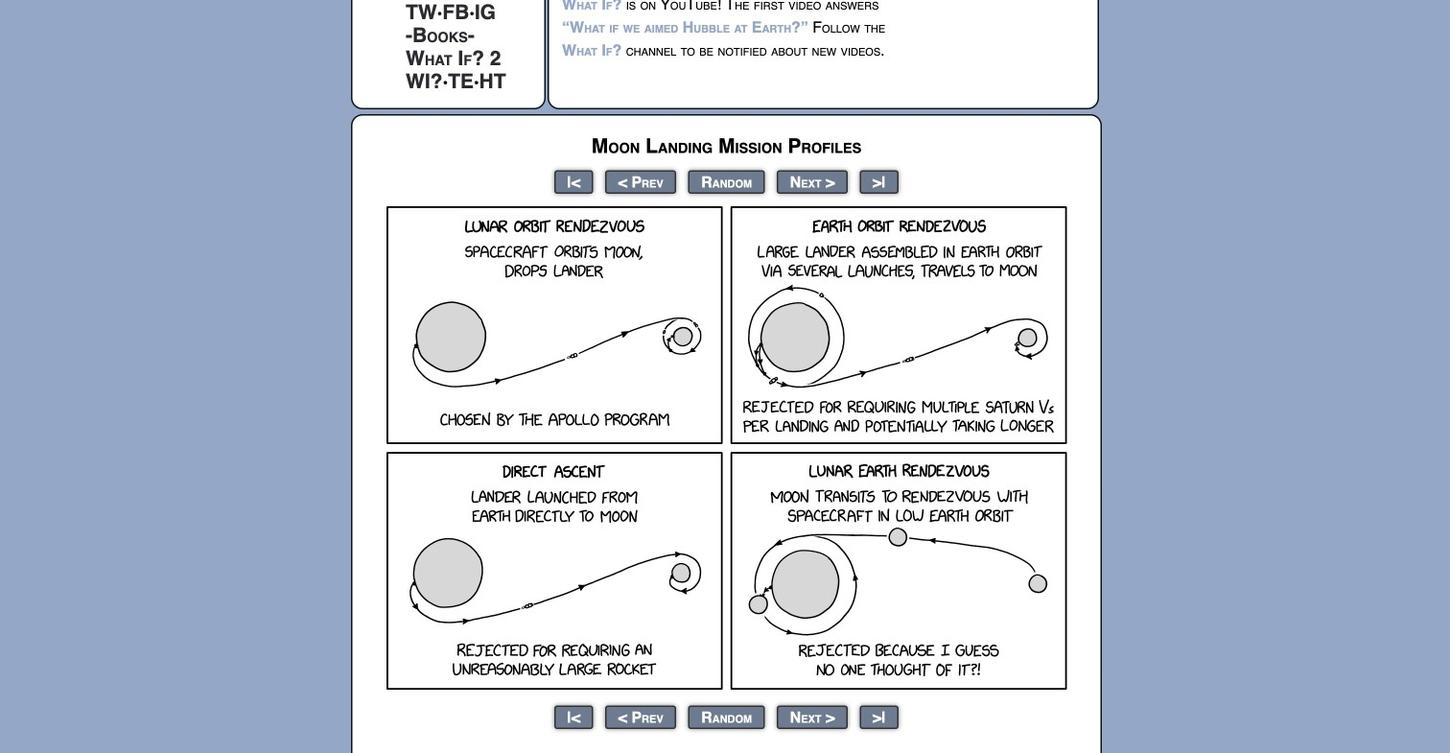 Task type: locate. For each thing, give the bounding box(es) containing it.
moon landing mission profiles image
[[386, 206, 1067, 690]]



Task type: vqa. For each thing, say whether or not it's contained in the screenshot.
Moon Landing Mission Profiles image
yes



